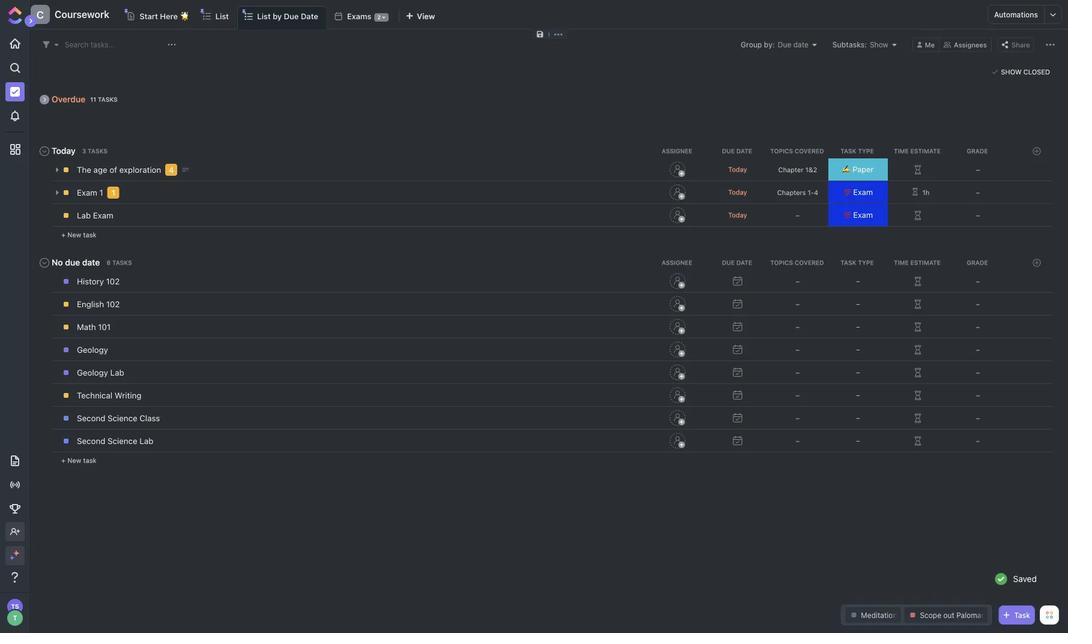 Task type: describe. For each thing, give the bounding box(es) containing it.
💯 exam button for chapters 1-4
[[828, 181, 888, 204]]

topics covered button for no due date
[[768, 260, 828, 266]]

assignees button
[[940, 38, 992, 52]]

8 tasks
[[107, 260, 132, 266]]

english 102 link
[[74, 294, 645, 315]]

lab exam
[[77, 211, 113, 220]]

3 tasks
[[82, 148, 107, 155]]

1 vertical spatial lab
[[110, 368, 124, 378]]

– button for math 101
[[828, 316, 888, 338]]

start here 🌟 link
[[139, 6, 193, 29]]

1h button
[[906, 188, 930, 197]]

search tasks...
[[65, 41, 115, 49]]

subtasks: show
[[833, 41, 888, 49]]

share
[[1012, 41, 1030, 49]]

today for –
[[728, 211, 747, 219]]

the age of exploration
[[77, 165, 161, 175]]

3 tasks button
[[80, 148, 112, 155]]

english 102
[[77, 300, 120, 309]]

history 102 link
[[74, 272, 645, 292]]

time estimate for no due date
[[894, 260, 941, 266]]

date
[[301, 12, 318, 21]]

tasks...
[[91, 41, 115, 49]]

2 + new task from the top
[[61, 457, 96, 465]]

– button for history 102
[[828, 270, 888, 293]]

💯 exam button for –
[[828, 204, 888, 226]]

type for no due date
[[858, 260, 874, 266]]

exams
[[347, 11, 371, 20]]

start
[[139, 11, 158, 20]]

today button for the age of exploration
[[708, 166, 768, 174]]

overdue 11 tasks
[[52, 94, 118, 104]]

list for list by due date
[[257, 12, 271, 21]]

💯 exam for chapters 1-4
[[843, 188, 873, 197]]

the
[[77, 165, 91, 175]]

– button for technical writing
[[828, 384, 888, 407]]

geology for geology lab
[[77, 368, 108, 378]]

age
[[93, 165, 107, 175]]

view settings element
[[1043, 37, 1058, 52]]

– button for english 102
[[828, 293, 888, 315]]

time estimate for today
[[894, 148, 941, 155]]

sparkle svg 2 image
[[10, 556, 14, 561]]

group
[[741, 41, 762, 49]]

saved
[[1013, 575, 1037, 585]]

✍️
[[843, 165, 850, 174]]

class
[[140, 414, 160, 424]]

topics covered for today
[[770, 148, 824, 155]]

1 new from the top
[[67, 231, 81, 239]]

chapters 1-4 button
[[768, 184, 828, 202]]

share button
[[998, 38, 1034, 52]]

💯 exam for –
[[843, 211, 873, 220]]

geology for geology
[[77, 345, 108, 355]]

102 for english 102
[[106, 300, 120, 309]]

topics covered for no due date
[[770, 260, 824, 266]]

task for no due date
[[841, 260, 856, 266]]

subtasks:
[[833, 41, 867, 49]]

writing
[[115, 391, 141, 401]]

math 101 link
[[74, 317, 645, 338]]

0 horizontal spatial lab
[[77, 211, 91, 220]]

0 vertical spatial show
[[870, 41, 888, 49]]

101
[[98, 323, 111, 332]]

time for no due date
[[894, 260, 909, 266]]

english
[[77, 300, 104, 309]]

due
[[65, 258, 80, 268]]

exploration
[[119, 165, 161, 175]]

ts
[[11, 604, 19, 611]]

task for today
[[841, 148, 856, 155]]

chapter
[[778, 166, 804, 174]]

grade for no due date
[[967, 260, 988, 266]]

2 horizontal spatial lab
[[140, 437, 153, 446]]

by:
[[764, 41, 775, 49]]

task type for no due date
[[841, 260, 874, 266]]

– button for second science class
[[828, 407, 888, 430]]

covered for no due date
[[795, 260, 824, 266]]

paper
[[853, 165, 874, 174]]

– button for geology
[[828, 339, 888, 361]]

1 task from the top
[[83, 231, 96, 239]]

2 button
[[371, 10, 392, 25]]

2 vertical spatial task
[[1014, 612, 1030, 620]]

no
[[52, 258, 63, 268]]

time for today
[[894, 148, 909, 155]]

math 101
[[77, 323, 111, 332]]

list by due date
[[257, 12, 318, 21]]

1 + new task from the top
[[61, 231, 96, 239]]

estimate for today
[[911, 148, 941, 155]]

geology link
[[74, 340, 645, 360]]

tasks for no due date
[[112, 260, 132, 266]]

11
[[90, 96, 96, 103]]

exam 1
[[77, 188, 103, 198]]

list by due date link
[[257, 7, 323, 29]]

✍️  paper button
[[828, 159, 888, 181]]

8
[[107, 260, 111, 266]]

search
[[65, 41, 88, 49]]

✍️  paper
[[843, 165, 874, 174]]

🌟
[[180, 11, 188, 20]]

💯 for –
[[843, 211, 851, 220]]

science for class
[[108, 414, 137, 424]]

1-
[[808, 189, 814, 197]]

assignee button for today
[[648, 148, 708, 155]]

2
[[377, 14, 381, 20]]

geology lab
[[77, 368, 124, 378]]

chapters
[[777, 189, 806, 197]]

today for chapter 1&2
[[728, 166, 747, 174]]

1h
[[923, 189, 930, 197]]

– button for second science lab
[[828, 430, 888, 452]]

due date for no due date
[[722, 260, 752, 266]]

1&2
[[805, 166, 817, 174]]

ts t
[[11, 604, 19, 623]]

automations
[[994, 10, 1038, 19]]

tasks inside "overdue 11 tasks"
[[98, 96, 118, 103]]

technical writing link
[[74, 386, 645, 406]]

geology lab link
[[74, 363, 645, 383]]

second for second science lab
[[77, 437, 105, 446]]

show closed button
[[989, 66, 1053, 78]]

view settings image
[[1046, 40, 1055, 49]]

4 inside chapters 1-4 button
[[814, 189, 818, 197]]

view button
[[400, 6, 440, 29]]

2 new from the top
[[67, 457, 81, 465]]

chapter 1&2 button
[[768, 161, 828, 179]]



Task type: vqa. For each thing, say whether or not it's contained in the screenshot.
Wikido's Logo
no



Task type: locate. For each thing, give the bounding box(es) containing it.
–
[[976, 166, 980, 174], [976, 189, 980, 197], [796, 212, 800, 220], [976, 212, 980, 220], [856, 277, 860, 285], [796, 278, 800, 286], [976, 278, 980, 286], [856, 300, 860, 308], [796, 301, 800, 308], [976, 301, 980, 308], [856, 323, 860, 331], [796, 324, 800, 331], [976, 324, 980, 331], [856, 346, 860, 354], [796, 346, 800, 354], [976, 346, 980, 354], [856, 369, 860, 377], [796, 369, 800, 377], [976, 369, 980, 377], [856, 392, 860, 399], [796, 392, 800, 400], [976, 392, 980, 400], [856, 414, 860, 422], [796, 415, 800, 423], [976, 415, 980, 423], [856, 437, 860, 445], [796, 438, 800, 445], [976, 438, 980, 445]]

2 list from the left
[[257, 12, 271, 21]]

0 vertical spatial + new task
[[61, 231, 96, 239]]

task type button for today
[[828, 148, 889, 155]]

sparkle svg 1 image
[[13, 551, 19, 557]]

0 vertical spatial due date
[[722, 148, 752, 155]]

1 vertical spatial topics covered button
[[768, 260, 828, 266]]

start here 🌟
[[139, 11, 188, 20]]

0 vertical spatial today button
[[708, 166, 768, 174]]

list inside 'link'
[[215, 11, 229, 20]]

0 horizontal spatial show
[[870, 41, 888, 49]]

of
[[110, 165, 117, 175]]

0 vertical spatial lab
[[77, 211, 91, 220]]

1 vertical spatial covered
[[795, 260, 824, 266]]

topics covered button for today
[[768, 148, 828, 155]]

time estimate button for no due date
[[889, 260, 949, 266]]

3 – button from the top
[[828, 316, 888, 338]]

coursework
[[55, 9, 109, 20]]

assignee for today
[[662, 148, 692, 155]]

4 right exploration
[[169, 166, 174, 175]]

science down writing on the left bottom of page
[[108, 414, 137, 424]]

4 – button from the top
[[828, 339, 888, 361]]

0 vertical spatial new
[[67, 231, 81, 239]]

1 102 from the top
[[106, 277, 120, 287]]

second science class
[[77, 414, 160, 424]]

1 today button from the top
[[708, 166, 768, 174]]

1 vertical spatial time estimate button
[[889, 260, 949, 266]]

1 science from the top
[[108, 414, 137, 424]]

list link
[[215, 6, 234, 29]]

1 time estimate button from the top
[[889, 148, 949, 155]]

3 today button from the top
[[708, 211, 768, 220]]

1 due date from the top
[[722, 148, 752, 155]]

me
[[925, 41, 935, 49]]

1 covered from the top
[[795, 148, 824, 155]]

0 vertical spatial tasks
[[98, 96, 118, 103]]

grade for today
[[967, 148, 988, 155]]

automations button
[[988, 5, 1044, 23]]

2 science from the top
[[108, 437, 137, 446]]

technical
[[77, 391, 112, 401]]

1 due date button from the top
[[708, 148, 768, 155]]

💯 exam button
[[828, 181, 888, 204], [828, 204, 888, 226]]

geology up technical
[[77, 368, 108, 378]]

1 vertical spatial science
[[108, 437, 137, 446]]

1 vertical spatial due date button
[[708, 260, 768, 266]]

grade button for today
[[949, 148, 1009, 155]]

show inside button
[[1001, 68, 1022, 76]]

102 for history 102
[[106, 277, 120, 287]]

2 topics covered from the top
[[770, 260, 824, 266]]

task
[[841, 148, 856, 155], [841, 260, 856, 266], [1014, 612, 1030, 620]]

0 vertical spatial +
[[61, 231, 65, 239]]

1 topics covered button from the top
[[768, 148, 828, 155]]

💯 for chapters 1-4
[[843, 188, 851, 197]]

3
[[82, 148, 86, 155]]

1 vertical spatial geology
[[77, 368, 108, 378]]

2 grade button from the top
[[949, 260, 1009, 266]]

2 time estimate button from the top
[[889, 260, 949, 266]]

time
[[894, 148, 909, 155], [894, 260, 909, 266]]

list left "by"
[[257, 12, 271, 21]]

1 vertical spatial 4
[[814, 189, 818, 197]]

topics for no due date
[[770, 260, 793, 266]]

8 – button from the top
[[828, 430, 888, 452]]

2 💯 exam button from the top
[[828, 204, 888, 226]]

0 vertical spatial 4
[[169, 166, 174, 175]]

science
[[108, 414, 137, 424], [108, 437, 137, 446]]

1 list from the left
[[215, 11, 229, 20]]

by
[[273, 12, 282, 21]]

time estimate button for today
[[889, 148, 949, 155]]

102 right english on the left top of the page
[[106, 300, 120, 309]]

exams link
[[347, 6, 371, 29]]

1 estimate from the top
[[911, 148, 941, 155]]

1 vertical spatial 💯 exam button
[[828, 204, 888, 226]]

lab exam link
[[74, 205, 645, 226]]

show
[[870, 41, 888, 49], [1001, 68, 1022, 76]]

1 vertical spatial new
[[67, 457, 81, 465]]

show closed
[[1001, 68, 1050, 76]]

second
[[77, 414, 105, 424], [77, 437, 105, 446]]

6 – button from the top
[[828, 384, 888, 407]]

1 horizontal spatial 1
[[112, 188, 115, 197]]

date
[[793, 41, 808, 49], [737, 148, 752, 155], [82, 258, 100, 268], [737, 260, 752, 266]]

1 vertical spatial time estimate
[[894, 260, 941, 266]]

today button
[[708, 166, 768, 174], [708, 189, 768, 197], [708, 211, 768, 220]]

2 vertical spatial tasks
[[112, 260, 132, 266]]

coursework button
[[50, 1, 109, 28]]

0 horizontal spatial 4
[[169, 166, 174, 175]]

1 down of
[[112, 188, 115, 197]]

1 assignee button from the top
[[648, 148, 708, 155]]

geology down math 101
[[77, 345, 108, 355]]

type for today
[[858, 148, 874, 155]]

0 vertical spatial time
[[894, 148, 909, 155]]

8 tasks button
[[105, 260, 136, 266]]

2 due date from the top
[[722, 260, 752, 266]]

0 vertical spatial 💯 exam button
[[828, 181, 888, 204]]

1 – button from the top
[[828, 270, 888, 293]]

second science lab
[[77, 437, 153, 446]]

1 vertical spatial 102
[[106, 300, 120, 309]]

task type button for no due date
[[828, 260, 889, 266]]

1 assignee from the top
[[662, 148, 692, 155]]

0 vertical spatial due date button
[[708, 148, 768, 155]]

1 task type button from the top
[[828, 148, 889, 155]]

0 vertical spatial time estimate button
[[889, 148, 949, 155]]

0 vertical spatial topics covered button
[[768, 148, 828, 155]]

history 102
[[77, 277, 120, 287]]

overdue
[[52, 94, 85, 104]]

0 vertical spatial science
[[108, 414, 137, 424]]

1 horizontal spatial show
[[1001, 68, 1022, 76]]

time estimate
[[894, 148, 941, 155], [894, 260, 941, 266]]

me button
[[912, 38, 940, 52]]

history
[[77, 277, 104, 287]]

due date button for today
[[708, 148, 768, 155]]

2 grade from the top
[[967, 260, 988, 266]]

2 1 from the left
[[112, 188, 115, 197]]

0 vertical spatial covered
[[795, 148, 824, 155]]

2 time from the top
[[894, 260, 909, 266]]

1 grade button from the top
[[949, 148, 1009, 155]]

science for lab
[[108, 437, 137, 446]]

second science lab link
[[74, 431, 645, 452]]

task type button
[[828, 148, 889, 155], [828, 260, 889, 266]]

1 vertical spatial topics
[[770, 260, 793, 266]]

1 horizontal spatial list
[[257, 12, 271, 21]]

2 + from the top
[[61, 457, 65, 465]]

0 horizontal spatial 1
[[99, 188, 103, 198]]

1 vertical spatial assignee
[[662, 260, 692, 266]]

second down second science class
[[77, 437, 105, 446]]

2 topics covered button from the top
[[768, 260, 828, 266]]

1 vertical spatial time
[[894, 260, 909, 266]]

2 assignee from the top
[[662, 260, 692, 266]]

0 vertical spatial assignee button
[[648, 148, 708, 155]]

5 – button from the top
[[828, 362, 888, 384]]

0 vertical spatial task type button
[[828, 148, 889, 155]]

Search tasks... text field
[[65, 36, 165, 53]]

covered
[[795, 148, 824, 155], [795, 260, 824, 266]]

due
[[284, 12, 299, 21], [778, 41, 791, 49], [722, 148, 735, 155], [722, 260, 735, 266]]

2 – button from the top
[[828, 293, 888, 315]]

0 horizontal spatial list
[[215, 11, 229, 20]]

list right "🌟"
[[215, 11, 229, 20]]

0 vertical spatial 102
[[106, 277, 120, 287]]

today for chapters 1-4
[[728, 189, 747, 196]]

1 vertical spatial tasks
[[88, 148, 107, 155]]

new up no due date
[[67, 231, 81, 239]]

covered for today
[[795, 148, 824, 155]]

102 down 8 at the top of page
[[106, 277, 120, 287]]

estimate
[[911, 148, 941, 155], [911, 260, 941, 266]]

tasks right "11"
[[98, 96, 118, 103]]

assignee for no due date
[[662, 260, 692, 266]]

2 covered from the top
[[795, 260, 824, 266]]

1 time from the top
[[894, 148, 909, 155]]

2 task from the top
[[83, 457, 96, 465]]

0 vertical spatial topics
[[770, 148, 793, 155]]

2 💯 exam from the top
[[843, 211, 873, 220]]

1
[[99, 188, 103, 198], [112, 188, 115, 197]]

0 vertical spatial 💯
[[843, 188, 851, 197]]

0 vertical spatial time estimate
[[894, 148, 941, 155]]

0 vertical spatial second
[[77, 414, 105, 424]]

math
[[77, 323, 96, 332]]

topics for today
[[770, 148, 793, 155]]

2 vertical spatial today button
[[708, 211, 768, 220]]

1 💯 exam from the top
[[843, 188, 873, 197]]

second for second science class
[[77, 414, 105, 424]]

lab up technical writing
[[110, 368, 124, 378]]

1 vertical spatial + new task
[[61, 457, 96, 465]]

2 type from the top
[[858, 260, 874, 266]]

chapter 1&2
[[778, 166, 817, 174]]

1 grade from the top
[[967, 148, 988, 155]]

0 vertical spatial task type
[[841, 148, 874, 155]]

1 geology from the top
[[77, 345, 108, 355]]

1 vertical spatial task type button
[[828, 260, 889, 266]]

1 + from the top
[[61, 231, 65, 239]]

2 vertical spatial lab
[[140, 437, 153, 446]]

tasks right 3
[[88, 148, 107, 155]]

0 vertical spatial task
[[841, 148, 856, 155]]

1 vertical spatial due date
[[722, 260, 752, 266]]

group by: due date
[[741, 41, 808, 49]]

0 vertical spatial assignee
[[662, 148, 692, 155]]

0 vertical spatial 💯 exam
[[843, 188, 873, 197]]

1 second from the top
[[77, 414, 105, 424]]

0 vertical spatial geology
[[77, 345, 108, 355]]

grade
[[967, 148, 988, 155], [967, 260, 988, 266]]

0 vertical spatial type
[[858, 148, 874, 155]]

1 vertical spatial type
[[858, 260, 874, 266]]

0 vertical spatial estimate
[[911, 148, 941, 155]]

1 topics covered from the top
[[770, 148, 824, 155]]

0 vertical spatial grade button
[[949, 148, 1009, 155]]

1 horizontal spatial 4
[[814, 189, 818, 197]]

exam
[[853, 188, 873, 197], [77, 188, 97, 198], [853, 211, 873, 220], [93, 211, 113, 220]]

task down second science lab
[[83, 457, 96, 465]]

1 down age
[[99, 188, 103, 198]]

topics covered button
[[768, 148, 828, 155], [768, 260, 828, 266]]

topics
[[770, 148, 793, 155], [770, 260, 793, 266]]

1 time estimate from the top
[[894, 148, 941, 155]]

1 horizontal spatial lab
[[110, 368, 124, 378]]

1 vertical spatial 💯 exam
[[843, 211, 873, 220]]

due date button for no due date
[[708, 260, 768, 266]]

1 vertical spatial task
[[841, 260, 856, 266]]

1 task type from the top
[[841, 148, 874, 155]]

2 topics from the top
[[770, 260, 793, 266]]

1 vertical spatial second
[[77, 437, 105, 446]]

0 vertical spatial task
[[83, 231, 96, 239]]

task type for today
[[841, 148, 874, 155]]

2 estimate from the top
[[911, 260, 941, 266]]

geology
[[77, 345, 108, 355], [77, 368, 108, 378]]

2 geology from the top
[[77, 368, 108, 378]]

chapters 1-4
[[777, 189, 818, 197]]

1 1 from the left
[[99, 188, 103, 198]]

4 down 1&2 at the top
[[814, 189, 818, 197]]

lab down exam 1
[[77, 211, 91, 220]]

– button for geology lab
[[828, 362, 888, 384]]

4
[[169, 166, 174, 175], [814, 189, 818, 197]]

1 vertical spatial task type
[[841, 260, 874, 266]]

topics covered
[[770, 148, 824, 155], [770, 260, 824, 266]]

2 💯 from the top
[[843, 211, 851, 220]]

task down lab exam
[[83, 231, 96, 239]]

new
[[67, 231, 81, 239], [67, 457, 81, 465]]

1 vertical spatial topics covered
[[770, 260, 824, 266]]

1 vertical spatial grade button
[[949, 260, 1009, 266]]

0 vertical spatial grade
[[967, 148, 988, 155]]

1 💯 exam button from the top
[[828, 181, 888, 204]]

assignee
[[662, 148, 692, 155], [662, 260, 692, 266]]

task type
[[841, 148, 874, 155], [841, 260, 874, 266]]

second down technical
[[77, 414, 105, 424]]

102
[[106, 277, 120, 287], [106, 300, 120, 309]]

2 assignee button from the top
[[648, 260, 708, 266]]

due date for today
[[722, 148, 752, 155]]

show left closed
[[1001, 68, 1022, 76]]

1 type from the top
[[858, 148, 874, 155]]

new down second science lab
[[67, 457, 81, 465]]

2 time estimate from the top
[[894, 260, 941, 266]]

2 102 from the top
[[106, 300, 120, 309]]

1 vertical spatial show
[[1001, 68, 1022, 76]]

list for list
[[215, 11, 229, 20]]

+ new task down lab exam
[[61, 231, 96, 239]]

assignee button for no due date
[[648, 260, 708, 266]]

view
[[417, 11, 435, 20]]

assignees
[[954, 41, 987, 49]]

second inside second science class link
[[77, 414, 105, 424]]

task
[[83, 231, 96, 239], [83, 457, 96, 465]]

estimate for no due date
[[911, 260, 941, 266]]

1 vertical spatial estimate
[[911, 260, 941, 266]]

grade button for no due date
[[949, 260, 1009, 266]]

today button for exam 1
[[708, 189, 768, 197]]

1 vertical spatial assignee button
[[648, 260, 708, 266]]

2 task type from the top
[[841, 260, 874, 266]]

1 topics from the top
[[770, 148, 793, 155]]

second inside second science lab link
[[77, 437, 105, 446]]

1 💯 from the top
[[843, 188, 851, 197]]

lab
[[77, 211, 91, 220], [110, 368, 124, 378], [140, 437, 153, 446]]

no due date
[[52, 258, 100, 268]]

2 due date button from the top
[[708, 260, 768, 266]]

1 vertical spatial grade
[[967, 260, 988, 266]]

1 vertical spatial today button
[[708, 189, 768, 197]]

1 vertical spatial +
[[61, 457, 65, 465]]

closed
[[1024, 68, 1050, 76]]

7 – button from the top
[[828, 407, 888, 430]]

show right subtasks:
[[870, 41, 888, 49]]

science down second science class
[[108, 437, 137, 446]]

0 vertical spatial topics covered
[[770, 148, 824, 155]]

lab down the class
[[140, 437, 153, 446]]

technical writing
[[77, 391, 141, 401]]

+ new task down second science lab
[[61, 457, 96, 465]]

1 vertical spatial task
[[83, 457, 96, 465]]

💯
[[843, 188, 851, 197], [843, 211, 851, 220]]

tasks for today
[[88, 148, 107, 155]]

time estimate button
[[889, 148, 949, 155], [889, 260, 949, 266]]

2 today button from the top
[[708, 189, 768, 197]]

here
[[160, 11, 178, 20]]

– button
[[948, 161, 1008, 179], [948, 184, 1008, 202], [768, 207, 828, 225], [948, 207, 1008, 225], [768, 273, 828, 291], [948, 273, 1008, 291], [768, 296, 828, 314], [948, 296, 1008, 314], [768, 318, 828, 336], [948, 318, 1008, 336], [768, 341, 828, 359], [948, 341, 1008, 359], [768, 364, 828, 382], [948, 364, 1008, 382], [768, 387, 828, 405], [948, 387, 1008, 405], [768, 410, 828, 428], [948, 410, 1008, 428], [768, 433, 828, 451], [948, 433, 1008, 451]]

1 vertical spatial 💯
[[843, 211, 851, 220]]

+
[[61, 231, 65, 239], [61, 457, 65, 465]]

2 second from the top
[[77, 437, 105, 446]]

t
[[13, 615, 17, 623]]

second science class link
[[74, 409, 645, 429]]

tasks right 8 at the top of page
[[112, 260, 132, 266]]

assignee button
[[648, 148, 708, 155], [648, 260, 708, 266]]

2 task type button from the top
[[828, 260, 889, 266]]



